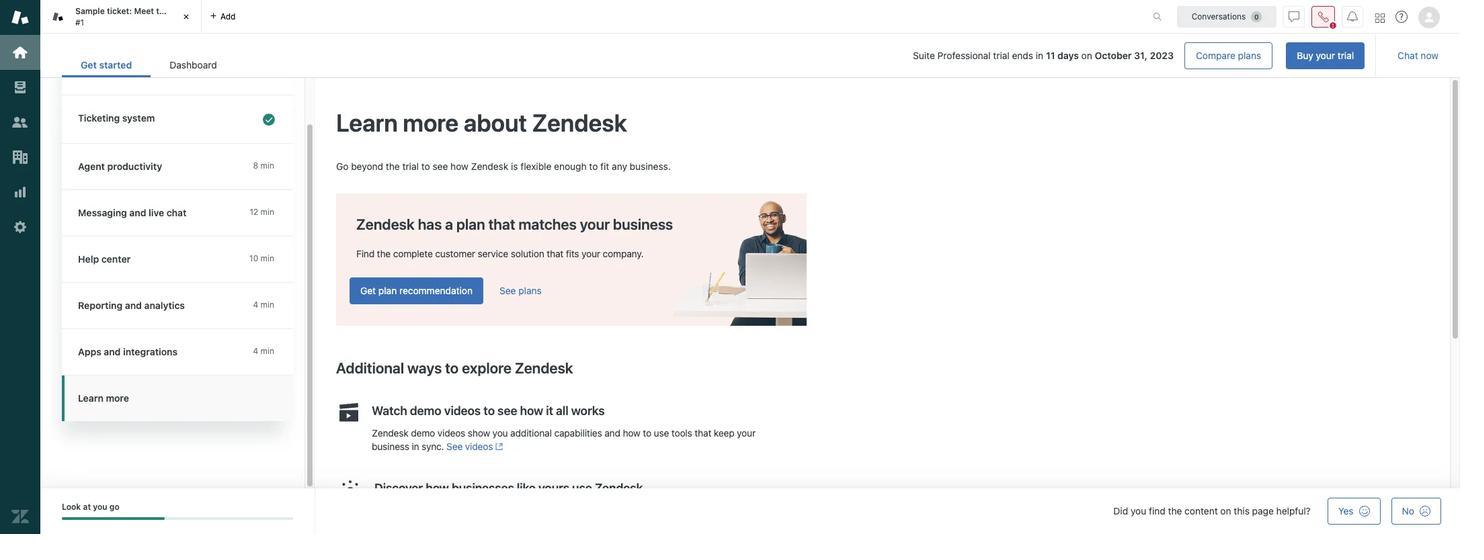 Task type: vqa. For each thing, say whether or not it's contained in the screenshot.
See videos
yes



Task type: locate. For each thing, give the bounding box(es) containing it.
and inside the zendesk demo videos show you additional capabilities and how to use tools that keep your business in sync.
[[605, 428, 621, 439]]

0 vertical spatial 4
[[253, 300, 258, 310]]

businesses
[[452, 481, 514, 496]]

look
[[62, 502, 81, 513]]

tab containing sample ticket: meet the ticket
[[40, 0, 202, 34]]

you up (opens in a new tab) icon
[[493, 428, 508, 439]]

integrations
[[123, 346, 178, 358]]

the
[[156, 6, 169, 16], [386, 161, 400, 172], [377, 248, 391, 260], [1169, 506, 1183, 517]]

use inside the zendesk demo videos show you additional capabilities and how to use tools that keep your business in sync.
[[654, 428, 669, 439]]

videos up "see videos"
[[438, 428, 466, 439]]

1 horizontal spatial see
[[498, 404, 517, 418]]

in left 11
[[1036, 50, 1044, 61]]

4 min for integrations
[[253, 346, 274, 356]]

1 horizontal spatial more
[[403, 108, 459, 137]]

see up additional
[[498, 404, 517, 418]]

and down 'works'
[[605, 428, 621, 439]]

plans for compare plans
[[1239, 50, 1262, 61]]

on right "days"
[[1082, 50, 1093, 61]]

0 vertical spatial on
[[1082, 50, 1093, 61]]

tab
[[40, 0, 202, 34]]

1 vertical spatial that
[[547, 248, 564, 260]]

footer
[[40, 489, 1461, 535]]

close image
[[180, 10, 193, 24]]

business inside the zendesk demo videos show you additional capabilities and how to use tools that keep your business in sync.
[[372, 441, 410, 453]]

how inside the zendesk demo videos show you additional capabilities and how to use tools that keep your business in sync.
[[623, 428, 641, 439]]

use
[[654, 428, 669, 439], [572, 481, 592, 496]]

explore
[[462, 360, 512, 377]]

zendesk up find
[[356, 216, 415, 233]]

see up a
[[433, 161, 448, 172]]

like
[[517, 481, 536, 496]]

0 horizontal spatial plans
[[519, 285, 542, 297]]

0 horizontal spatial you
[[93, 502, 107, 513]]

more left about
[[403, 108, 459, 137]]

additional ways to explore zendesk
[[336, 360, 573, 377]]

helpful?
[[1277, 506, 1311, 517]]

videos down show
[[465, 441, 493, 453]]

your
[[1317, 50, 1336, 61], [580, 216, 610, 233], [582, 248, 601, 260], [737, 428, 756, 439]]

notifications image
[[1348, 11, 1359, 22]]

zendesk demo videos show you additional capabilities and how to use tools that keep your business in sync.
[[372, 428, 756, 453]]

1 vertical spatial plans
[[519, 285, 542, 297]]

1 horizontal spatial you
[[493, 428, 508, 439]]

demo inside the zendesk demo videos show you additional capabilities and how to use tools that keep your business in sync.
[[411, 428, 435, 439]]

0 vertical spatial plan
[[457, 216, 485, 233]]

section
[[247, 42, 1366, 69]]

1 horizontal spatial get
[[361, 285, 376, 297]]

get inside 'tab list'
[[81, 59, 97, 71]]

to
[[422, 161, 430, 172], [590, 161, 598, 172], [445, 360, 459, 377], [484, 404, 495, 418], [643, 428, 652, 439]]

videos inside the zendesk demo videos show you additional capabilities and how to use tools that keep your business in sync.
[[438, 428, 466, 439]]

buy your trial button
[[1287, 42, 1366, 69]]

capabilities
[[555, 428, 602, 439]]

get plan recommendation button
[[350, 278, 484, 305]]

0 horizontal spatial trial
[[403, 161, 419, 172]]

use right yours
[[572, 481, 592, 496]]

zendesk down 'watch'
[[372, 428, 409, 439]]

1 horizontal spatial trial
[[994, 50, 1010, 61]]

account
[[101, 66, 138, 77]]

agent productivity
[[78, 161, 162, 172]]

0 horizontal spatial see
[[433, 161, 448, 172]]

get left started
[[81, 59, 97, 71]]

3 min from the top
[[261, 254, 274, 264]]

your up company.
[[580, 216, 610, 233]]

business up company.
[[613, 216, 673, 233]]

no
[[1403, 506, 1415, 517]]

ways
[[408, 360, 442, 377]]

2 min from the top
[[261, 207, 274, 217]]

learn up beyond at the left of the page
[[336, 108, 398, 137]]

messaging and live chat
[[78, 207, 187, 219]]

0 vertical spatial in
[[1036, 50, 1044, 61]]

1 vertical spatial see
[[447, 441, 463, 453]]

content-title region
[[336, 108, 807, 139]]

trial down notifications icon
[[1338, 50, 1355, 61]]

apps
[[78, 346, 101, 358]]

page
[[1253, 506, 1275, 517]]

your right keep
[[737, 428, 756, 439]]

2 horizontal spatial you
[[1131, 506, 1147, 517]]

1 horizontal spatial see
[[500, 285, 516, 297]]

tab list
[[62, 52, 236, 77]]

1 vertical spatial learn
[[78, 393, 104, 404]]

0 horizontal spatial on
[[1082, 50, 1093, 61]]

on left this
[[1221, 506, 1232, 517]]

customers image
[[11, 114, 29, 131]]

plan right a
[[457, 216, 485, 233]]

1 horizontal spatial plans
[[1239, 50, 1262, 61]]

additional
[[511, 428, 552, 439]]

4
[[253, 300, 258, 310], [253, 346, 258, 356]]

trial right beyond at the left of the page
[[403, 161, 419, 172]]

did you find the content on this page helpful?
[[1114, 506, 1311, 517]]

learn down apps
[[78, 393, 104, 404]]

1 vertical spatial plan
[[379, 285, 397, 297]]

go beyond the trial to see how zendesk is flexible enough to fit any business.
[[336, 161, 671, 172]]

footer containing did you find the content on this page helpful?
[[40, 489, 1461, 535]]

business
[[613, 216, 673, 233], [372, 441, 410, 453]]

get help image
[[1396, 11, 1408, 23]]

4 for apps and integrations
[[253, 346, 258, 356]]

recommendation
[[400, 285, 473, 297]]

how
[[451, 161, 469, 172], [520, 404, 544, 418], [623, 428, 641, 439], [426, 481, 449, 496]]

in inside the zendesk demo videos show you additional capabilities and how to use tools that keep your business in sync.
[[412, 441, 419, 453]]

business down 'watch'
[[372, 441, 410, 453]]

get for get plan recommendation
[[361, 285, 376, 297]]

see
[[433, 161, 448, 172], [498, 404, 517, 418]]

this
[[1234, 506, 1250, 517]]

demo up sync.
[[411, 428, 435, 439]]

how left tools
[[623, 428, 641, 439]]

1 horizontal spatial learn
[[336, 108, 398, 137]]

that left fits
[[547, 248, 564, 260]]

zendesk up enough at top left
[[532, 108, 627, 137]]

at
[[83, 502, 91, 513]]

learn more button
[[62, 376, 291, 414]]

chat
[[1399, 50, 1419, 61]]

1 vertical spatial get
[[361, 285, 376, 297]]

1 horizontal spatial on
[[1221, 506, 1232, 517]]

2 horizontal spatial that
[[695, 428, 712, 439]]

4 min from the top
[[261, 300, 274, 310]]

5 min from the top
[[261, 346, 274, 356]]

more inside content-title region
[[403, 108, 459, 137]]

8 min
[[253, 161, 274, 171]]

to left tools
[[643, 428, 652, 439]]

discover how businesses like yours use zendesk
[[375, 481, 643, 496]]

4 min for analytics
[[253, 300, 274, 310]]

0 vertical spatial learn
[[336, 108, 398, 137]]

(opens in a new tab) image
[[493, 443, 504, 451]]

0 vertical spatial use
[[654, 428, 669, 439]]

tabs tab list
[[40, 0, 1139, 34]]

views image
[[11, 79, 29, 96]]

how left it
[[520, 404, 544, 418]]

main element
[[0, 0, 40, 535]]

1 vertical spatial 4 min
[[253, 346, 274, 356]]

1 vertical spatial use
[[572, 481, 592, 496]]

plan
[[457, 216, 485, 233], [379, 285, 397, 297]]

fit
[[601, 161, 610, 172]]

1 4 from the top
[[253, 300, 258, 310]]

to right ways
[[445, 360, 459, 377]]

see inside button
[[500, 285, 516, 297]]

12 min
[[250, 207, 274, 217]]

min for live
[[261, 207, 274, 217]]

get down find
[[361, 285, 376, 297]]

that
[[489, 216, 516, 233], [547, 248, 564, 260], [695, 428, 712, 439]]

0 vertical spatial more
[[403, 108, 459, 137]]

get plan recommendation
[[361, 285, 473, 297]]

0 horizontal spatial that
[[489, 216, 516, 233]]

zendesk image
[[11, 509, 29, 526]]

to inside the zendesk demo videos show you additional capabilities and how to use tools that keep your business in sync.
[[643, 428, 652, 439]]

plans
[[1239, 50, 1262, 61], [519, 285, 542, 297]]

1 4 min from the top
[[253, 300, 274, 310]]

zendesk has a plan that matches your business
[[356, 216, 673, 233]]

trial left the 'ends'
[[994, 50, 1010, 61]]

organizations image
[[11, 149, 29, 166]]

0 vertical spatial videos
[[444, 404, 481, 418]]

0 horizontal spatial plan
[[379, 285, 397, 297]]

that left keep
[[695, 428, 712, 439]]

you inside the zendesk demo videos show you additional capabilities and how to use tools that keep your business in sync.
[[493, 428, 508, 439]]

0 vertical spatial business
[[613, 216, 673, 233]]

0 horizontal spatial get
[[81, 59, 97, 71]]

and left live in the left top of the page
[[129, 207, 146, 219]]

learn inside content-title region
[[336, 108, 398, 137]]

see videos
[[447, 441, 493, 453]]

plans down solution
[[519, 285, 542, 297]]

see right sync.
[[447, 441, 463, 453]]

0 horizontal spatial business
[[372, 441, 410, 453]]

trial
[[994, 50, 1010, 61], [1338, 50, 1355, 61], [403, 161, 419, 172]]

dashboard tab
[[151, 52, 236, 77]]

demo right 'watch'
[[410, 404, 442, 418]]

videos
[[444, 404, 481, 418], [438, 428, 466, 439], [465, 441, 493, 453]]

1 vertical spatial demo
[[411, 428, 435, 439]]

zendesk left the is
[[471, 161, 509, 172]]

ticketing system
[[78, 112, 155, 124]]

0 vertical spatial demo
[[410, 404, 442, 418]]

that inside the zendesk demo videos show you additional capabilities and how to use tools that keep your business in sync.
[[695, 428, 712, 439]]

learn
[[336, 108, 398, 137], [78, 393, 104, 404]]

2 4 from the top
[[253, 346, 258, 356]]

1 vertical spatial videos
[[438, 428, 466, 439]]

2 horizontal spatial trial
[[1338, 50, 1355, 61]]

flexible
[[521, 161, 552, 172]]

get inside button
[[361, 285, 376, 297]]

0 horizontal spatial more
[[106, 393, 129, 404]]

discover
[[375, 481, 423, 496]]

you
[[493, 428, 508, 439], [93, 502, 107, 513], [1131, 506, 1147, 517]]

plan down complete
[[379, 285, 397, 297]]

on
[[1082, 50, 1093, 61], [1221, 506, 1232, 517]]

button displays agent's chat status as invisible. image
[[1289, 11, 1300, 22]]

get started
[[81, 59, 132, 71]]

in left sync.
[[412, 441, 419, 453]]

1 horizontal spatial use
[[654, 428, 669, 439]]

your inside buy your trial button
[[1317, 50, 1336, 61]]

content
[[1185, 506, 1219, 517]]

more inside "learn more" dropdown button
[[106, 393, 129, 404]]

your right "buy"
[[1317, 50, 1336, 61]]

videos up show
[[444, 404, 481, 418]]

that up find the complete customer service solution that fits your company. on the left of page
[[489, 216, 516, 233]]

trial for professional
[[994, 50, 1010, 61]]

1 horizontal spatial business
[[613, 216, 673, 233]]

your
[[78, 66, 99, 77]]

plans inside 'button'
[[1239, 50, 1262, 61]]

zendesk
[[532, 108, 627, 137], [471, 161, 509, 172], [356, 216, 415, 233], [515, 360, 573, 377], [372, 428, 409, 439], [595, 481, 643, 496]]

0 horizontal spatial in
[[412, 441, 419, 453]]

see down find the complete customer service solution that fits your company. on the left of page
[[500, 285, 516, 297]]

2 vertical spatial that
[[695, 428, 712, 439]]

learn inside dropdown button
[[78, 393, 104, 404]]

1 vertical spatial on
[[1221, 506, 1232, 517]]

0 horizontal spatial see
[[447, 441, 463, 453]]

4 min
[[253, 300, 274, 310], [253, 346, 274, 356]]

0 vertical spatial plans
[[1239, 50, 1262, 61]]

2 4 min from the top
[[253, 346, 274, 356]]

system
[[122, 112, 155, 124]]

more for learn more
[[106, 393, 129, 404]]

sample ticket: meet the ticket #1
[[75, 6, 194, 27]]

1 vertical spatial in
[[412, 441, 419, 453]]

reporting and analytics
[[78, 300, 185, 311]]

watch demo videos to see how it all works
[[372, 404, 605, 418]]

use left tools
[[654, 428, 669, 439]]

min for integrations
[[261, 346, 274, 356]]

plans for see plans
[[519, 285, 542, 297]]

plans inside button
[[519, 285, 542, 297]]

see
[[500, 285, 516, 297], [447, 441, 463, 453]]

conversations button
[[1178, 6, 1277, 27]]

trial inside button
[[1338, 50, 1355, 61]]

0 horizontal spatial learn
[[78, 393, 104, 404]]

min
[[261, 161, 274, 171], [261, 207, 274, 217], [261, 254, 274, 264], [261, 300, 274, 310], [261, 346, 274, 356]]

and right apps
[[104, 346, 121, 358]]

no button
[[1392, 498, 1442, 525]]

messaging
[[78, 207, 127, 219]]

0 vertical spatial 4 min
[[253, 300, 274, 310]]

and left analytics
[[125, 300, 142, 311]]

1 vertical spatial more
[[106, 393, 129, 404]]

more down apps and integrations
[[106, 393, 129, 404]]

0 vertical spatial get
[[81, 59, 97, 71]]

1 vertical spatial 4
[[253, 346, 258, 356]]

you right at
[[93, 502, 107, 513]]

plans right compare
[[1239, 50, 1262, 61]]

#1
[[75, 17, 84, 27]]

31,
[[1135, 50, 1148, 61]]

0 vertical spatial see
[[500, 285, 516, 297]]

add
[[221, 11, 236, 21]]

conversations
[[1192, 11, 1247, 21]]

you right did
[[1131, 506, 1147, 517]]

2 vertical spatial videos
[[465, 441, 493, 453]]

1 vertical spatial business
[[372, 441, 410, 453]]



Task type: describe. For each thing, give the bounding box(es) containing it.
tab list containing get started
[[62, 52, 236, 77]]

help center
[[78, 254, 131, 265]]

business.
[[630, 161, 671, 172]]

watch
[[372, 404, 407, 418]]

0 horizontal spatial use
[[572, 481, 592, 496]]

progress bar image
[[62, 518, 165, 521]]

chat now button
[[1388, 42, 1450, 69]]

demo for zendesk
[[411, 428, 435, 439]]

zendesk products image
[[1376, 13, 1386, 23]]

additional
[[336, 360, 404, 377]]

days
[[1058, 50, 1079, 61]]

plan inside button
[[379, 285, 397, 297]]

videos for show
[[438, 428, 466, 439]]

to up show
[[484, 404, 495, 418]]

look at you go
[[62, 502, 120, 513]]

agent
[[78, 161, 105, 172]]

works
[[572, 404, 605, 418]]

see for see plans
[[500, 285, 516, 297]]

admin image
[[11, 219, 29, 236]]

trial for your
[[1338, 50, 1355, 61]]

add button
[[202, 0, 244, 33]]

company.
[[603, 248, 644, 260]]

0 vertical spatial that
[[489, 216, 516, 233]]

learn more heading
[[62, 376, 293, 416]]

10
[[250, 254, 258, 264]]

0 vertical spatial see
[[433, 161, 448, 172]]

suite
[[913, 50, 936, 61]]

yours
[[539, 481, 570, 496]]

to left fit
[[590, 161, 598, 172]]

2023
[[1151, 50, 1174, 61]]

meet
[[134, 6, 154, 16]]

how right the discover
[[426, 481, 449, 496]]

a
[[445, 216, 453, 233]]

ticket
[[171, 6, 194, 16]]

started
[[99, 59, 132, 71]]

buy your trial
[[1298, 50, 1355, 61]]

zendesk right yours
[[595, 481, 643, 496]]

min for analytics
[[261, 300, 274, 310]]

tools
[[672, 428, 693, 439]]

ends
[[1013, 50, 1034, 61]]

1 horizontal spatial that
[[547, 248, 564, 260]]

did
[[1114, 506, 1129, 517]]

your account
[[78, 66, 138, 77]]

analytics
[[144, 300, 185, 311]]

find
[[1150, 506, 1166, 517]]

apps and integrations
[[78, 346, 178, 358]]

learn for learn more about zendesk
[[336, 108, 398, 137]]

ticket:
[[107, 6, 132, 16]]

complete
[[393, 248, 433, 260]]

see for see videos
[[447, 441, 463, 453]]

buy
[[1298, 50, 1314, 61]]

and for analytics
[[125, 300, 142, 311]]

is
[[511, 161, 518, 172]]

show
[[468, 428, 490, 439]]

chat
[[167, 207, 187, 219]]

it
[[546, 404, 554, 418]]

progress-bar progress bar
[[62, 518, 293, 521]]

reporting image
[[11, 184, 29, 201]]

matches
[[519, 216, 577, 233]]

October 31, 2023 text field
[[1095, 50, 1174, 61]]

1 horizontal spatial plan
[[457, 216, 485, 233]]

go
[[110, 502, 120, 513]]

8
[[253, 161, 258, 171]]

service
[[478, 248, 509, 260]]

any
[[612, 161, 627, 172]]

learn for learn more
[[78, 393, 104, 404]]

learn more
[[78, 393, 129, 404]]

keep
[[714, 428, 735, 439]]

help
[[78, 254, 99, 265]]

how down learn more about zendesk on the top left of the page
[[451, 161, 469, 172]]

to up has
[[422, 161, 430, 172]]

videos for to
[[444, 404, 481, 418]]

4 for reporting and analytics
[[253, 300, 258, 310]]

zendesk inside content-title region
[[532, 108, 627, 137]]

your inside the zendesk demo videos show you additional capabilities and how to use tools that keep your business in sync.
[[737, 428, 756, 439]]

get for get started
[[81, 59, 97, 71]]

zendesk inside the zendesk demo videos show you additional capabilities and how to use tools that keep your business in sync.
[[372, 428, 409, 439]]

zendesk support image
[[11, 9, 29, 26]]

section containing suite professional trial ends in
[[247, 42, 1366, 69]]

1 min from the top
[[261, 161, 274, 171]]

text image
[[673, 201, 807, 326]]

has
[[418, 216, 442, 233]]

suite professional trial ends in 11 days on october 31, 2023
[[913, 50, 1174, 61]]

live
[[149, 207, 164, 219]]

fits
[[566, 248, 579, 260]]

find
[[356, 248, 375, 260]]

and for integrations
[[104, 346, 121, 358]]

the inside sample ticket: meet the ticket #1
[[156, 6, 169, 16]]

solution
[[511, 248, 545, 260]]

1 vertical spatial see
[[498, 404, 517, 418]]

1 horizontal spatial in
[[1036, 50, 1044, 61]]

learn more about zendesk
[[336, 108, 627, 137]]

demo for watch
[[410, 404, 442, 418]]

your account button
[[62, 49, 291, 95]]

your right fits
[[582, 248, 601, 260]]

sample
[[75, 6, 105, 16]]

see plans button
[[500, 285, 542, 297]]

center
[[101, 254, 131, 265]]

get started image
[[11, 44, 29, 61]]

compare plans button
[[1185, 42, 1273, 69]]

go
[[336, 161, 349, 172]]

more for learn more about zendesk
[[403, 108, 459, 137]]

12
[[250, 207, 258, 217]]

now
[[1422, 50, 1439, 61]]

sync.
[[422, 441, 444, 453]]

customer
[[435, 248, 476, 260]]

yes button
[[1328, 498, 1381, 525]]

zendesk up it
[[515, 360, 573, 377]]

and for live
[[129, 207, 146, 219]]

beyond
[[351, 161, 383, 172]]

10 min
[[250, 254, 274, 264]]

october
[[1095, 50, 1132, 61]]

enough
[[554, 161, 587, 172]]

all
[[556, 404, 569, 418]]

ticketing
[[78, 112, 120, 124]]

about
[[464, 108, 527, 137]]



